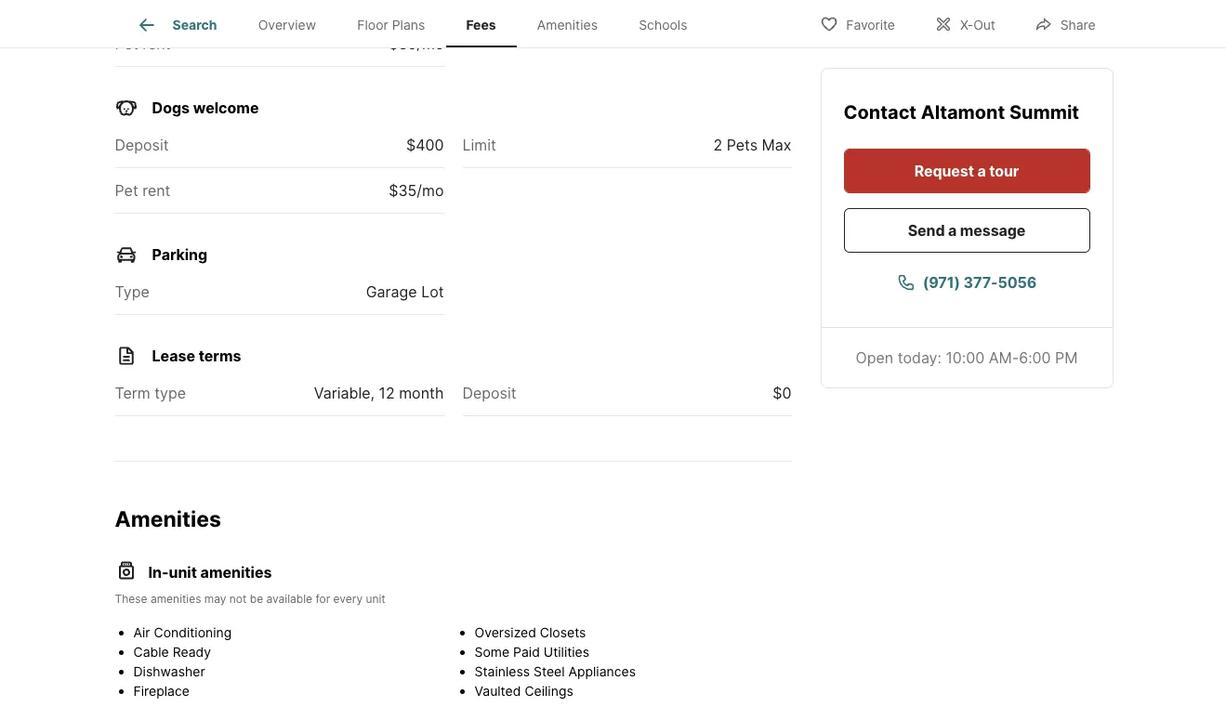 Task type: vqa. For each thing, say whether or not it's contained in the screenshot.
second The Pet from the bottom of the page
yes



Task type: locate. For each thing, give the bounding box(es) containing it.
share
[[1061, 16, 1096, 32]]

am-
[[989, 348, 1019, 366]]

rent
[[142, 34, 170, 53], [142, 181, 170, 200]]

deposit for $0
[[463, 384, 517, 402]]

pet rent
[[115, 34, 170, 53], [115, 181, 170, 200]]

0 horizontal spatial a
[[948, 220, 957, 239]]

1 horizontal spatial a
[[977, 161, 986, 179]]

lot
[[421, 282, 444, 301]]

pet rent up parking
[[115, 181, 170, 200]]

0 vertical spatial unit
[[169, 563, 197, 582]]

not
[[229, 592, 247, 606]]

floor plans tab
[[337, 3, 446, 47]]

lease terms
[[152, 347, 241, 365]]

pm
[[1055, 348, 1078, 366]]

pet
[[115, 34, 138, 53], [115, 181, 138, 200]]

vaulted
[[475, 683, 521, 699]]

welcome
[[193, 98, 259, 117]]

dogs
[[152, 98, 190, 117]]

amenities
[[200, 563, 272, 582], [151, 592, 201, 606]]

0 vertical spatial amenities
[[537, 17, 598, 33]]

0 vertical spatial deposit
[[115, 136, 169, 154]]

x-
[[960, 16, 974, 32]]

$35/mo
[[389, 34, 444, 53], [389, 181, 444, 200]]

available
[[266, 592, 312, 606]]

ceilings
[[525, 683, 573, 699]]

1 vertical spatial pet rent
[[115, 181, 170, 200]]

floor
[[357, 17, 388, 33]]

some
[[475, 644, 510, 660]]

0 horizontal spatial deposit
[[115, 136, 169, 154]]

rent up dogs
[[142, 34, 170, 53]]

tab list
[[115, 0, 723, 47]]

dishwasher
[[133, 663, 205, 679]]

0 vertical spatial amenities
[[200, 563, 272, 582]]

deposit
[[115, 136, 169, 154], [463, 384, 517, 402]]

amenities
[[537, 17, 598, 33], [115, 506, 221, 532]]

paid
[[513, 644, 540, 660]]

$35/mo down $400
[[389, 181, 444, 200]]

2 $35/mo from the top
[[389, 181, 444, 200]]

0 vertical spatial rent
[[142, 34, 170, 53]]

(971) 377-5056 link
[[844, 259, 1090, 304]]

1 rent from the top
[[142, 34, 170, 53]]

floor plans
[[357, 17, 425, 33]]

1 vertical spatial $35/mo
[[389, 181, 444, 200]]

send
[[908, 220, 945, 239]]

2 pet rent from the top
[[115, 181, 170, 200]]

2 pets max
[[714, 136, 792, 154]]

x-out
[[960, 16, 995, 32]]

max
[[762, 136, 792, 154]]

(971) 377-5056
[[923, 272, 1037, 291]]

deposit down dogs
[[115, 136, 169, 154]]

1 vertical spatial deposit
[[463, 384, 517, 402]]

a
[[977, 161, 986, 179], [948, 220, 957, 239]]

1 vertical spatial amenities
[[115, 506, 221, 532]]

a left tour
[[977, 161, 986, 179]]

1 vertical spatial amenities
[[151, 592, 201, 606]]

term
[[115, 384, 150, 402]]

altamont
[[921, 100, 1005, 123]]

overview tab
[[238, 3, 337, 47]]

amenities tab
[[517, 3, 618, 47]]

type
[[154, 384, 186, 402]]

a right send
[[948, 220, 957, 239]]

amenities down in-
[[151, 592, 201, 606]]

overview
[[258, 17, 316, 33]]

favorite button
[[804, 4, 911, 42]]

1 horizontal spatial deposit
[[463, 384, 517, 402]]

6:00
[[1019, 348, 1051, 366]]

1 vertical spatial a
[[948, 220, 957, 239]]

tab list containing search
[[115, 0, 723, 47]]

1 horizontal spatial amenities
[[537, 17, 598, 33]]

amenities up not
[[200, 563, 272, 582]]

closets
[[540, 624, 586, 640]]

fireplace
[[133, 683, 190, 699]]

pet rent up dogs
[[115, 34, 170, 53]]

1 vertical spatial unit
[[366, 592, 386, 606]]

0 vertical spatial $35/mo
[[389, 34, 444, 53]]

5056
[[998, 272, 1037, 291]]

0 vertical spatial pet
[[115, 34, 138, 53]]

deposit right month
[[463, 384, 517, 402]]

schools
[[639, 17, 688, 33]]

parking
[[152, 245, 208, 264]]

fees tab
[[446, 3, 517, 47]]

schools tab
[[618, 3, 708, 47]]

12
[[379, 384, 395, 402]]

0 vertical spatial pet rent
[[115, 34, 170, 53]]

0 horizontal spatial unit
[[169, 563, 197, 582]]

1 vertical spatial rent
[[142, 181, 170, 200]]

$0
[[773, 384, 792, 402]]

unit
[[169, 563, 197, 582], [366, 592, 386, 606]]

open
[[856, 348, 894, 366]]

$35/mo down plans
[[389, 34, 444, 53]]

month
[[399, 384, 444, 402]]

unit up conditioning
[[169, 563, 197, 582]]

cable
[[133, 644, 169, 660]]

rent up parking
[[142, 181, 170, 200]]

a for send
[[948, 220, 957, 239]]

amenities inside tab
[[537, 17, 598, 33]]

appliances
[[568, 663, 636, 679]]

today:
[[898, 348, 942, 366]]

$400
[[406, 136, 444, 154]]

plans
[[392, 17, 425, 33]]

deposit for $400
[[115, 136, 169, 154]]

unit right every
[[366, 592, 386, 606]]

1 vertical spatial pet
[[115, 181, 138, 200]]

in-unit amenities
[[148, 563, 272, 582]]

0 vertical spatial a
[[977, 161, 986, 179]]

amenities right the fees tab
[[537, 17, 598, 33]]

every
[[333, 592, 363, 606]]

may
[[204, 592, 226, 606]]

amenities up in-
[[115, 506, 221, 532]]

be
[[250, 592, 263, 606]]



Task type: describe. For each thing, give the bounding box(es) containing it.
conditioning
[[154, 624, 232, 640]]

tour
[[989, 161, 1019, 179]]

these
[[115, 592, 147, 606]]

2 pet from the top
[[115, 181, 138, 200]]

(971)
[[923, 272, 960, 291]]

request a tour button
[[844, 148, 1090, 192]]

open today: 10:00 am-6:00 pm
[[856, 348, 1078, 366]]

favorite
[[846, 16, 895, 32]]

steel
[[534, 663, 565, 679]]

in-
[[148, 563, 169, 582]]

for
[[316, 592, 330, 606]]

a for request
[[977, 161, 986, 179]]

oversized closets some paid utilities stainless steel appliances vaulted ceilings
[[475, 624, 636, 699]]

share button
[[1019, 4, 1111, 42]]

request a tour
[[915, 161, 1019, 179]]

type
[[115, 282, 149, 301]]

x-out button
[[918, 4, 1011, 42]]

request
[[915, 161, 974, 179]]

variable,  12 month
[[314, 384, 444, 402]]

(971) 377-5056 button
[[844, 259, 1090, 304]]

2
[[714, 136, 723, 154]]

1 horizontal spatial unit
[[366, 592, 386, 606]]

contact
[[844, 100, 917, 123]]

air conditioning cable ready dishwasher fireplace
[[133, 624, 232, 699]]

1 pet rent from the top
[[115, 34, 170, 53]]

fees
[[466, 17, 496, 33]]

term type
[[115, 384, 186, 402]]

limit
[[463, 136, 496, 154]]

summit
[[1010, 100, 1079, 123]]

terms
[[199, 347, 241, 365]]

garage
[[366, 282, 417, 301]]

search
[[173, 17, 217, 33]]

0 horizontal spatial amenities
[[115, 506, 221, 532]]

oversized
[[475, 624, 536, 640]]

utilities
[[544, 644, 590, 660]]

send a message
[[908, 220, 1026, 239]]

contact altamont summit
[[844, 100, 1079, 123]]

stainless
[[475, 663, 530, 679]]

1 pet from the top
[[115, 34, 138, 53]]

send a message button
[[844, 207, 1090, 252]]

2 rent from the top
[[142, 181, 170, 200]]

out
[[974, 16, 995, 32]]

variable,
[[314, 384, 375, 402]]

pets
[[727, 136, 758, 154]]

message
[[960, 220, 1026, 239]]

10:00
[[946, 348, 985, 366]]

ready
[[173, 644, 211, 660]]

377-
[[964, 272, 998, 291]]

search link
[[135, 14, 217, 36]]

garage lot
[[366, 282, 444, 301]]

1 $35/mo from the top
[[389, 34, 444, 53]]

lease
[[152, 347, 195, 365]]

air
[[133, 624, 150, 640]]

these amenities may not be available for every unit
[[115, 592, 386, 606]]

dogs welcome
[[152, 98, 259, 117]]



